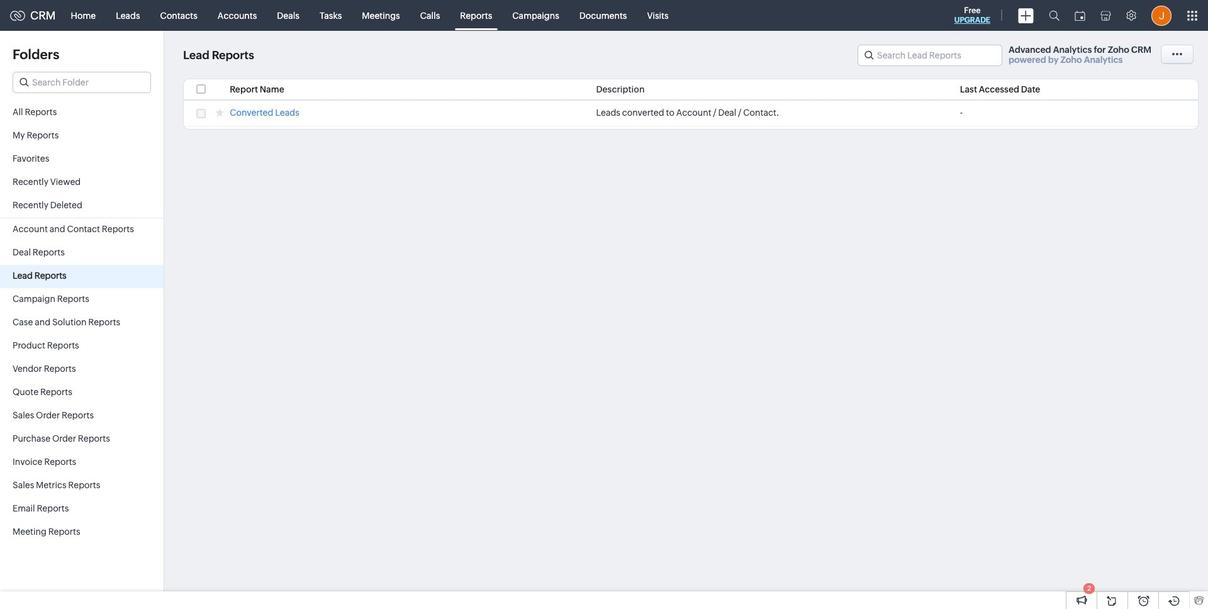 Task type: locate. For each thing, give the bounding box(es) containing it.
Search Lead Reports text field
[[859, 45, 1002, 65]]

logo image
[[10, 10, 25, 20]]

profile image
[[1152, 5, 1172, 25]]

Search Folder text field
[[13, 72, 150, 93]]

create menu element
[[1011, 0, 1042, 31]]



Task type: vqa. For each thing, say whether or not it's contained in the screenshot.
Create Menu element
yes



Task type: describe. For each thing, give the bounding box(es) containing it.
search image
[[1050, 10, 1060, 21]]

search element
[[1042, 0, 1068, 31]]

calendar image
[[1075, 10, 1086, 20]]

create menu image
[[1019, 8, 1034, 23]]

profile element
[[1145, 0, 1180, 31]]



